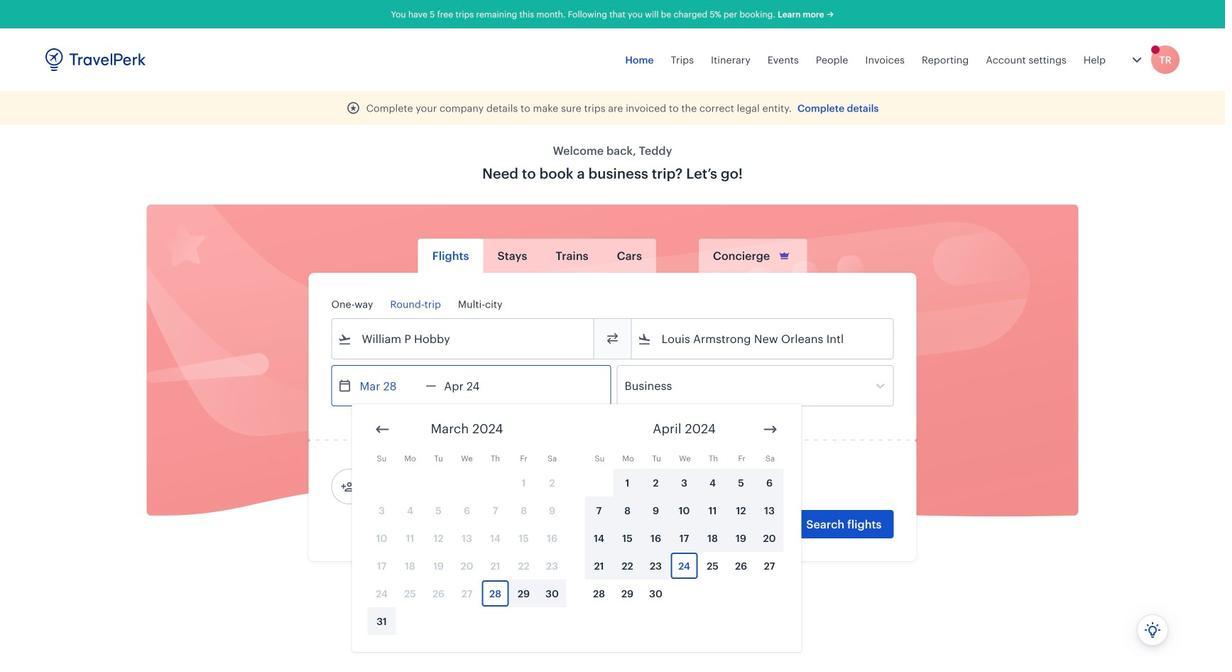 Task type: vqa. For each thing, say whether or not it's contained in the screenshot.
Add first traveler search field at the bottom left
no



Task type: describe. For each thing, give the bounding box(es) containing it.
move forward to switch to the next month. image
[[762, 421, 779, 438]]

Return text field
[[436, 366, 510, 406]]

Depart text field
[[352, 366, 426, 406]]

move backward to switch to the previous month. image
[[374, 421, 391, 438]]



Task type: locate. For each thing, give the bounding box(es) containing it.
From search field
[[352, 328, 575, 350]]

calendar application
[[352, 404, 1226, 652]]

To search field
[[652, 328, 875, 350]]



